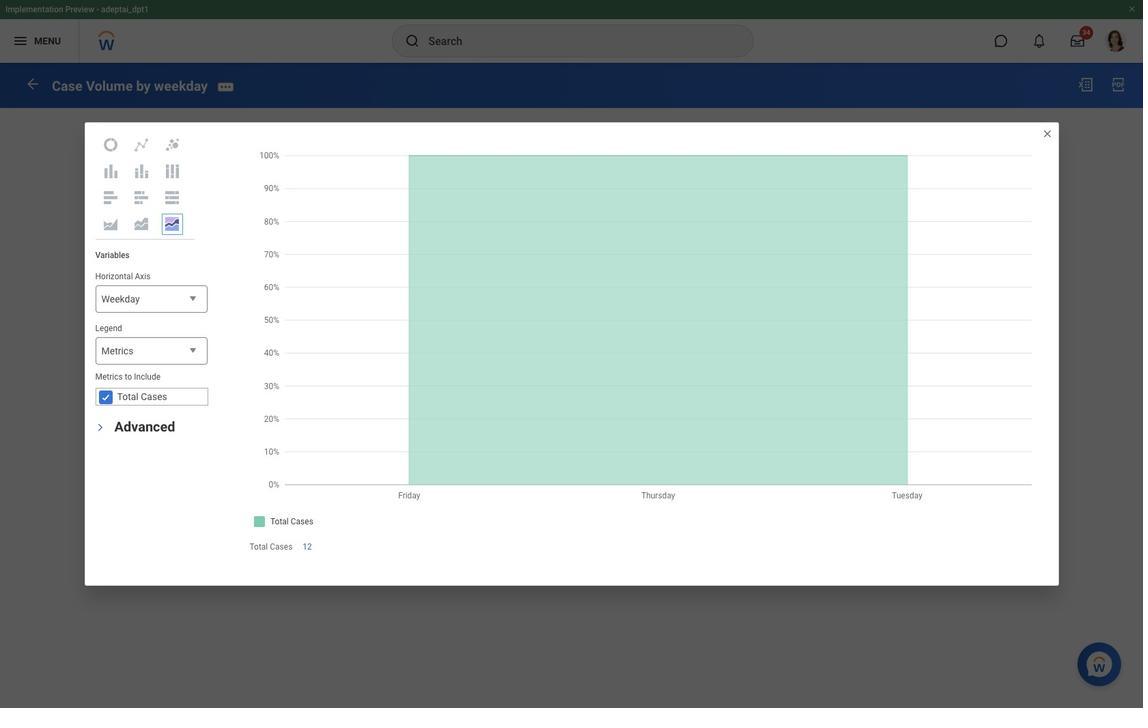 Task type: describe. For each thing, give the bounding box(es) containing it.
legend
[[95, 324, 122, 333]]

weekday button
[[95, 286, 207, 314]]

clustered column image
[[102, 163, 119, 179]]

implementation preview -   adeptai_dpt1
[[5, 5, 149, 14]]

axis
[[135, 272, 151, 281]]

metrics to include
[[95, 372, 161, 382]]

view printable version (pdf) image
[[1111, 77, 1127, 93]]

by
[[136, 78, 151, 94]]

metrics to include group
[[95, 372, 208, 406]]

to
[[125, 372, 132, 382]]

case
[[52, 78, 83, 94]]

volume
[[86, 78, 133, 94]]

overlaid area image
[[102, 216, 119, 232]]

100% area image
[[164, 216, 180, 232]]

stacked area image
[[133, 216, 150, 232]]

total cases inside metrics to include group
[[117, 392, 167, 403]]

preview
[[65, 5, 94, 14]]

1 vertical spatial total cases
[[250, 542, 293, 552]]

100% column image
[[164, 163, 180, 179]]

weekday
[[154, 78, 208, 94]]

chevron down image
[[95, 420, 105, 436]]

donut image
[[102, 137, 119, 153]]

case volume by weekday
[[52, 78, 208, 94]]

case volume by weekday link
[[52, 78, 208, 94]]

case volume by weekday main content
[[0, 63, 1144, 154]]

1 vertical spatial total
[[250, 542, 268, 552]]

1 vertical spatial cases
[[270, 542, 293, 552]]

implementation
[[5, 5, 63, 14]]

cases inside metrics to include group
[[141, 392, 167, 403]]



Task type: locate. For each thing, give the bounding box(es) containing it.
stacked bar image
[[133, 190, 150, 206]]

metrics left "to"
[[95, 372, 123, 382]]

total cases left 12
[[250, 542, 293, 552]]

clustered bar image
[[102, 190, 119, 206]]

0 horizontal spatial total cases
[[117, 392, 167, 403]]

horizontal
[[95, 272, 133, 281]]

weekday
[[101, 294, 140, 305]]

0 vertical spatial cases
[[141, 392, 167, 403]]

total down metrics to include on the left of the page
[[117, 392, 139, 403]]

0 horizontal spatial cases
[[141, 392, 167, 403]]

variables group
[[85, 240, 218, 416]]

total left 12
[[250, 542, 268, 552]]

total inside metrics to include group
[[117, 392, 139, 403]]

close environment banner image
[[1129, 5, 1137, 13]]

metrics inside "dropdown button"
[[101, 346, 134, 357]]

100% bar image
[[164, 190, 180, 206]]

0 vertical spatial metrics
[[101, 346, 134, 357]]

0 vertical spatial total
[[117, 392, 139, 403]]

notifications large image
[[1033, 34, 1047, 48]]

advanced
[[114, 419, 175, 435]]

stacked column image
[[133, 163, 150, 179]]

cases down include
[[141, 392, 167, 403]]

include
[[134, 372, 161, 382]]

line image
[[133, 137, 150, 153]]

cases
[[141, 392, 167, 403], [270, 542, 293, 552]]

previous page image
[[25, 76, 41, 92]]

metrics down legend on the left of the page
[[101, 346, 134, 357]]

horizontal axis group
[[95, 271, 207, 314]]

close chart settings image
[[1042, 128, 1053, 139]]

cases left 12
[[270, 542, 293, 552]]

0 horizontal spatial total
[[117, 392, 139, 403]]

variables
[[95, 251, 130, 260]]

advanced dialog
[[84, 122, 1059, 586]]

profile logan mcneil element
[[1097, 26, 1136, 56]]

check small image
[[97, 389, 114, 406]]

bubble image
[[164, 137, 180, 153]]

metrics for metrics
[[101, 346, 134, 357]]

1 horizontal spatial total
[[250, 542, 268, 552]]

metrics inside group
[[95, 372, 123, 382]]

1 vertical spatial metrics
[[95, 372, 123, 382]]

0 vertical spatial total cases
[[117, 392, 167, 403]]

-
[[96, 5, 99, 14]]

adeptai_dpt1
[[101, 5, 149, 14]]

implementation preview -   adeptai_dpt1 banner
[[0, 0, 1144, 63]]

legend group
[[95, 323, 207, 366]]

1 horizontal spatial total cases
[[250, 542, 293, 552]]

export to excel image
[[1078, 77, 1095, 93]]

metrics button
[[95, 338, 207, 366]]

1 horizontal spatial cases
[[270, 542, 293, 552]]

total cases down include
[[117, 392, 167, 403]]

12 button
[[303, 542, 314, 553]]

12
[[303, 542, 312, 552]]

inbox large image
[[1071, 34, 1085, 48]]

search image
[[404, 33, 421, 49]]

horizontal axis
[[95, 272, 151, 281]]

metrics
[[101, 346, 134, 357], [95, 372, 123, 382]]

metrics for metrics to include
[[95, 372, 123, 382]]

total
[[117, 392, 139, 403], [250, 542, 268, 552]]

advanced button
[[114, 419, 175, 435]]

total cases
[[117, 392, 167, 403], [250, 542, 293, 552]]



Task type: vqa. For each thing, say whether or not it's contained in the screenshot.
third chevron down icon from the right
no



